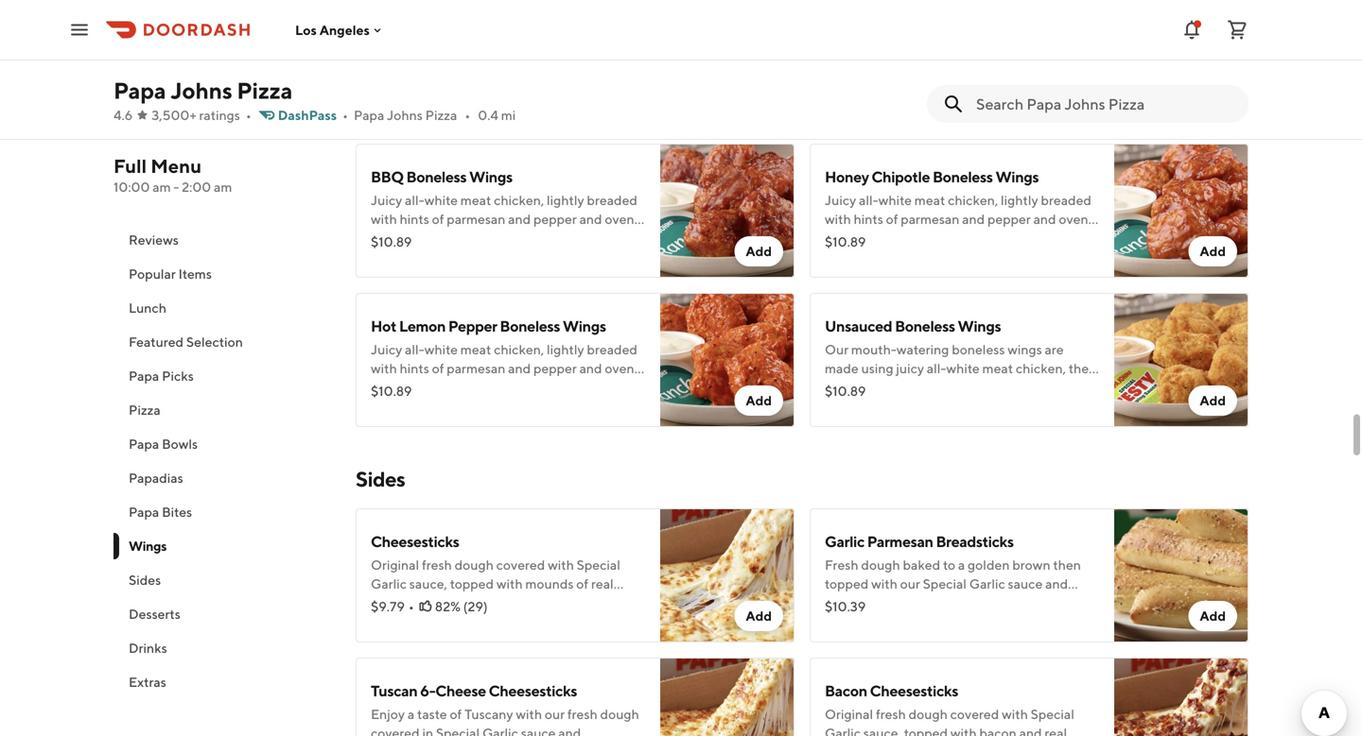 Task type: describe. For each thing, give the bounding box(es) containing it.
dough
[[861, 558, 900, 573]]

$10.89 for bbq
[[371, 234, 412, 250]]

papa picks button
[[114, 359, 333, 393]]

baked
[[903, 558, 940, 573]]

papa picks
[[129, 368, 194, 384]]

then
[[1053, 558, 1081, 573]]

• right 'ratings'
[[246, 107, 251, 123]]

papa johns pizza • 0.4 mi
[[354, 107, 516, 123]]

and
[[1045, 576, 1068, 592]]

cheesesticks image
[[660, 509, 795, 643]]

items
[[178, 266, 212, 282]]

10:00
[[114, 179, 150, 195]]

unsauced roasted wings
[[371, 18, 542, 36]]

pizza
[[1057, 595, 1088, 611]]

honey chipotle boneless wings
[[825, 168, 1039, 186]]

1 am from the left
[[152, 179, 171, 195]]

honey chipotle boneless wings image
[[1114, 144, 1249, 278]]

add for cheesesticks
[[746, 609, 772, 624]]

fresh
[[825, 558, 858, 573]]

pizza for papa johns pizza
[[237, 77, 293, 104]]

2:00
[[182, 179, 211, 195]]

to
[[943, 558, 955, 573]]

selection
[[186, 334, 243, 350]]

4.6
[[114, 107, 133, 123]]

dashpass •
[[278, 107, 348, 123]]

0.4
[[478, 107, 498, 123]]

unsauced for unsauced roasted wings
[[371, 18, 438, 36]]

lunch button
[[114, 291, 333, 325]]

bbq boneless wings image
[[660, 144, 795, 278]]

unsauced for unsauced boneless wings
[[825, 317, 892, 335]]

cheese.
[[887, 595, 933, 611]]

original
[[1009, 595, 1054, 611]]

featured selection button
[[114, 325, 333, 359]]

pizza for papa johns pizza • 0.4 mi
[[425, 107, 457, 123]]

1 vertical spatial with
[[980, 595, 1007, 611]]

add button for hot lemon pepper boneless wings
[[734, 386, 783, 416]]

los angeles button
[[295, 22, 385, 38]]

$10.89 for unsauced
[[825, 384, 866, 399]]

add button for honey chipotle boneless wings
[[1188, 236, 1237, 267]]

papadias button
[[114, 462, 333, 496]]

add button for bbq boneless wings
[[734, 236, 783, 267]]

3,500+
[[152, 107, 196, 123]]

$10.39
[[825, 599, 866, 615]]

garlic parmesan breadsticks fresh dough baked to a golden brown then topped with our special garlic sauce and parmesan cheese. served with original pizza sauce for dipping.
[[825, 533, 1088, 630]]

brown
[[1012, 558, 1050, 573]]

bbq boneless wings
[[371, 168, 512, 186]]

add button for cheesesticks
[[734, 602, 783, 632]]

$9.79
[[371, 599, 405, 615]]

0 horizontal spatial sauce
[[825, 614, 860, 630]]

los angeles
[[295, 22, 370, 38]]

golden
[[968, 558, 1010, 573]]

los
[[295, 22, 317, 38]]

pizza button
[[114, 393, 333, 428]]

1 horizontal spatial sides
[[356, 467, 405, 492]]

extras
[[129, 675, 166, 690]]

drinks button
[[114, 632, 333, 666]]

johns for papa johns pizza • 0.4 mi
[[387, 107, 423, 123]]

bites
[[162, 505, 192, 520]]

lunch
[[129, 300, 166, 316]]

topped
[[825, 576, 869, 592]]

special
[[923, 576, 967, 592]]

bacon cheesesticks
[[825, 682, 958, 700]]

(29)
[[463, 599, 488, 615]]

pepper
[[448, 317, 497, 335]]

a
[[958, 558, 965, 573]]

papa for papa bowls
[[129, 437, 159, 452]]

menu
[[151, 155, 202, 177]]

angeles
[[319, 22, 370, 38]]

unsauced boneless wings
[[825, 317, 1001, 335]]

roasted
[[441, 18, 496, 36]]

82% (29)
[[435, 599, 488, 615]]

pizza inside pizza button
[[129, 402, 161, 418]]

hot lemon pepper boneless wings
[[371, 317, 606, 335]]

0 horizontal spatial garlic
[[825, 533, 864, 551]]



Task type: vqa. For each thing, say whether or not it's contained in the screenshot.
6-
yes



Task type: locate. For each thing, give the bounding box(es) containing it.
garlic down the golden
[[969, 576, 1005, 592]]

1 vertical spatial pizza
[[425, 107, 457, 123]]

0 vertical spatial with
[[871, 576, 897, 592]]

pizza
[[237, 77, 293, 104], [425, 107, 457, 123], [129, 402, 161, 418]]

cheesesticks right bacon on the right bottom
[[870, 682, 958, 700]]

garlic parmesan breadsticks image
[[1114, 509, 1249, 643]]

2 horizontal spatial cheesesticks
[[870, 682, 958, 700]]

sides inside button
[[129, 573, 161, 588]]

with
[[871, 576, 897, 592], [980, 595, 1007, 611]]

popular items button
[[114, 257, 333, 291]]

popular
[[129, 266, 176, 282]]

0 horizontal spatial am
[[152, 179, 171, 195]]

parmesan
[[867, 533, 933, 551], [825, 595, 884, 611]]

0 vertical spatial pizza
[[237, 77, 293, 104]]

with down dough
[[871, 576, 897, 592]]

johns for papa johns pizza
[[171, 77, 232, 104]]

cheesesticks right cheese
[[489, 682, 577, 700]]

bowls
[[162, 437, 198, 452]]

1 vertical spatial unsauced
[[825, 317, 892, 335]]

1 horizontal spatial cheesesticks
[[489, 682, 577, 700]]

0 horizontal spatial cheesesticks
[[371, 533, 459, 551]]

1 vertical spatial johns
[[387, 107, 423, 123]]

johns
[[171, 77, 232, 104], [387, 107, 423, 123]]

parmesan down topped
[[825, 595, 884, 611]]

tuscan 6-cheese cheesesticks
[[371, 682, 577, 700]]

1 horizontal spatial sauce
[[1008, 576, 1043, 592]]

papa for papa bites
[[129, 505, 159, 520]]

cheesesticks up $9.79 •
[[371, 533, 459, 551]]

papa up 4.6
[[114, 77, 166, 104]]

$10.89 down honey
[[825, 234, 866, 250]]

papa left picks
[[129, 368, 159, 384]]

papa bites
[[129, 505, 192, 520]]

am right 2:00
[[214, 179, 232, 195]]

0 horizontal spatial sides
[[129, 573, 161, 588]]

papa
[[114, 77, 166, 104], [354, 107, 384, 123], [129, 368, 159, 384], [129, 437, 159, 452], [129, 505, 159, 520]]

pizza up the dashpass
[[237, 77, 293, 104]]

bbq wings image
[[1114, 0, 1249, 129]]

cheese
[[435, 682, 486, 700]]

papa left bites at bottom
[[129, 505, 159, 520]]

open menu image
[[68, 18, 91, 41]]

$10.89
[[371, 234, 412, 250], [825, 234, 866, 250], [371, 384, 412, 399], [825, 384, 866, 399]]

featured
[[129, 334, 184, 350]]

picks
[[162, 368, 194, 384]]

papa inside papa picks button
[[129, 368, 159, 384]]

served
[[935, 595, 978, 611]]

• right the dashpass
[[343, 107, 348, 123]]

hot
[[371, 317, 396, 335]]

bbq
[[371, 168, 404, 186]]

add for bbq boneless wings
[[746, 244, 772, 259]]

drinks
[[129, 641, 167, 656]]

add for hot lemon pepper boneless wings
[[746, 393, 772, 409]]

papa right dashpass •
[[354, 107, 384, 123]]

add for unsauced boneless wings
[[1200, 393, 1226, 409]]

• right $9.79
[[409, 599, 414, 615]]

breadsticks
[[936, 533, 1014, 551]]

tuscan 6-cheese cheesesticks image
[[660, 658, 795, 737]]

1 horizontal spatial with
[[980, 595, 1007, 611]]

cheesesticks
[[371, 533, 459, 551], [489, 682, 577, 700], [870, 682, 958, 700]]

1 horizontal spatial johns
[[387, 107, 423, 123]]

lemon
[[399, 317, 446, 335]]

$10.89 down hot
[[371, 384, 412, 399]]

1 vertical spatial sauce
[[825, 614, 860, 630]]

0 horizontal spatial pizza
[[129, 402, 161, 418]]

1 vertical spatial parmesan
[[825, 595, 884, 611]]

unsauced boneless wings image
[[1114, 293, 1249, 428]]

add button
[[734, 236, 783, 267], [1188, 236, 1237, 267], [734, 386, 783, 416], [1188, 386, 1237, 416], [734, 602, 783, 632], [1188, 602, 1237, 632]]

full menu 10:00 am - 2:00 am
[[114, 155, 232, 195]]

0 vertical spatial garlic
[[825, 533, 864, 551]]

notification bell image
[[1180, 18, 1203, 41]]

$10.89 for hot
[[371, 384, 412, 399]]

with right served
[[980, 595, 1007, 611]]

sides
[[356, 467, 405, 492], [129, 573, 161, 588]]

1 horizontal spatial unsauced
[[825, 317, 892, 335]]

papadias
[[129, 471, 183, 486]]

johns up the 3,500+ ratings •
[[171, 77, 232, 104]]

papa inside papa bowls button
[[129, 437, 159, 452]]

1 vertical spatial sides
[[129, 573, 161, 588]]

papa johns pizza
[[114, 77, 293, 104]]

0 vertical spatial parmesan
[[867, 533, 933, 551]]

for
[[862, 614, 879, 630]]

am left -
[[152, 179, 171, 195]]

mi
[[501, 107, 516, 123]]

bacon
[[825, 682, 867, 700]]

sauce
[[1008, 576, 1043, 592], [825, 614, 860, 630]]

parmesan up dough
[[867, 533, 933, 551]]

papa bowls button
[[114, 428, 333, 462]]

$10.89 down bbq
[[371, 234, 412, 250]]

papa inside papa bites button
[[129, 505, 159, 520]]

2 am from the left
[[214, 179, 232, 195]]

popular items
[[129, 266, 212, 282]]

papa bites button
[[114, 496, 333, 530]]

0 items, open order cart image
[[1226, 18, 1249, 41]]

am
[[152, 179, 171, 195], [214, 179, 232, 195]]

pizza down papa picks
[[129, 402, 161, 418]]

2 vertical spatial pizza
[[129, 402, 161, 418]]

82%
[[435, 599, 461, 615]]

papa for papa johns pizza • 0.4 mi
[[354, 107, 384, 123]]

unsauced
[[371, 18, 438, 36], [825, 317, 892, 335]]

unsauced roasted wings image
[[660, 0, 795, 129]]

hot lemon pepper boneless wings image
[[660, 293, 795, 428]]

johns up bbq
[[387, 107, 423, 123]]

honey
[[825, 168, 869, 186]]

3,500+ ratings •
[[152, 107, 251, 123]]

$10.89 down unsauced boneless wings
[[825, 384, 866, 399]]

-
[[173, 179, 179, 195]]

0 horizontal spatial unsauced
[[371, 18, 438, 36]]

0 vertical spatial unsauced
[[371, 18, 438, 36]]

garlic
[[825, 533, 864, 551], [969, 576, 1005, 592]]

•
[[246, 107, 251, 123], [343, 107, 348, 123], [465, 107, 470, 123], [409, 599, 414, 615]]

ratings
[[199, 107, 240, 123]]

2 horizontal spatial pizza
[[425, 107, 457, 123]]

pizza left 0.4
[[425, 107, 457, 123]]

featured selection
[[129, 334, 243, 350]]

dipping.
[[882, 614, 931, 630]]

bacon cheesesticks image
[[1114, 658, 1249, 737]]

tuscan
[[371, 682, 417, 700]]

add for honey chipotle boneless wings
[[1200, 244, 1226, 259]]

0 horizontal spatial johns
[[171, 77, 232, 104]]

dashpass
[[278, 107, 337, 123]]

$10.89 for honey
[[825, 234, 866, 250]]

papa left bowls
[[129, 437, 159, 452]]

0 vertical spatial sides
[[356, 467, 405, 492]]

sauce left for
[[825, 614, 860, 630]]

sides button
[[114, 564, 333, 598]]

6-
[[420, 682, 435, 700]]

0 vertical spatial johns
[[171, 77, 232, 104]]

papa for papa johns pizza
[[114, 77, 166, 104]]

add button for unsauced boneless wings
[[1188, 386, 1237, 416]]

our
[[900, 576, 920, 592]]

sauce down 'brown'
[[1008, 576, 1043, 592]]

papa for papa picks
[[129, 368, 159, 384]]

garlic up fresh
[[825, 533, 864, 551]]

reviews button
[[114, 223, 333, 257]]

• left 0.4
[[465, 107, 470, 123]]

chipotle
[[872, 168, 930, 186]]

papa bowls
[[129, 437, 198, 452]]

1 vertical spatial garlic
[[969, 576, 1005, 592]]

boneless
[[406, 168, 466, 186], [933, 168, 993, 186], [500, 317, 560, 335], [895, 317, 955, 335]]

extras button
[[114, 666, 333, 700]]

$9.79 •
[[371, 599, 414, 615]]

reviews
[[129, 232, 179, 248]]

0 vertical spatial sauce
[[1008, 576, 1043, 592]]

1 horizontal spatial am
[[214, 179, 232, 195]]

1 horizontal spatial pizza
[[237, 77, 293, 104]]

0 horizontal spatial with
[[871, 576, 897, 592]]

1 horizontal spatial garlic
[[969, 576, 1005, 592]]

full
[[114, 155, 147, 177]]

desserts
[[129, 607, 180, 622]]

desserts button
[[114, 598, 333, 632]]

Item Search search field
[[976, 94, 1233, 114]]



